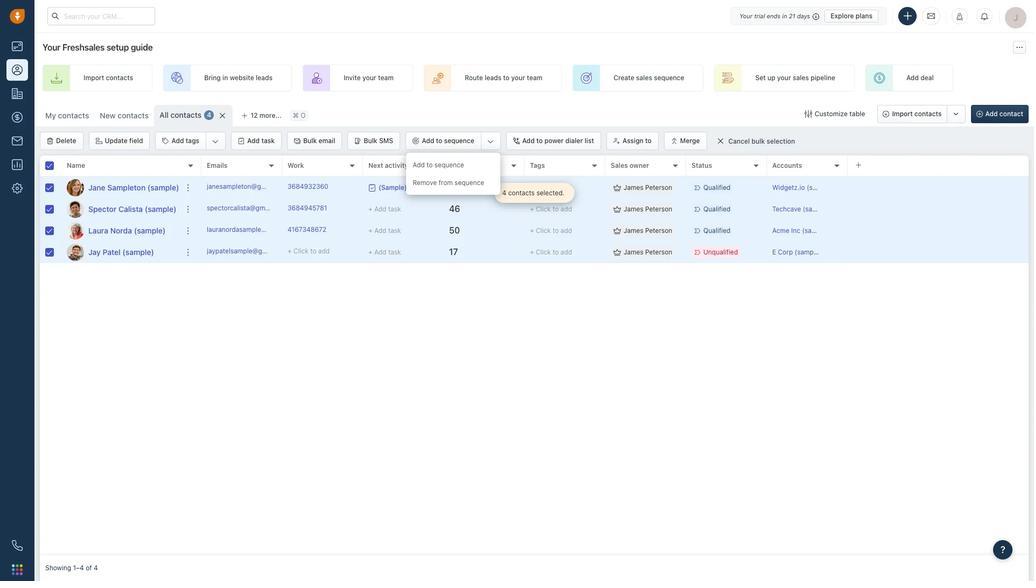 Task type: describe. For each thing, give the bounding box(es) containing it.
email
[[319, 137, 335, 145]]

peterson for 46
[[645, 205, 672, 213]]

selected.
[[537, 189, 565, 197]]

bulk sms
[[364, 137, 393, 145]]

+ click to add for 50
[[530, 227, 572, 235]]

17
[[449, 247, 458, 257]]

add task
[[247, 137, 275, 145]]

explore
[[831, 12, 854, 20]]

bring
[[204, 74, 221, 82]]

cell for 67
[[848, 177, 1029, 198]]

(sample) for spector calista (sample)
[[145, 204, 176, 214]]

customize table button
[[798, 105, 872, 123]]

j image for jane sampleton (sample)
[[67, 179, 84, 196]]

corp
[[778, 248, 793, 256]]

menu containing add to sequence
[[406, 153, 500, 195]]

phone element
[[6, 535, 28, 557]]

s image
[[67, 201, 84, 218]]

bulk for bulk sms
[[364, 137, 377, 145]]

peterson for 17
[[645, 248, 672, 256]]

container_wx8msf4aqz5i3rn1 image inside customize table button
[[805, 110, 812, 118]]

qualified for 46
[[704, 205, 731, 213]]

l image
[[67, 222, 84, 239]]

add inside the add tags button
[[172, 137, 184, 145]]

2 leads from the left
[[485, 74, 501, 82]]

contacts inside grid
[[508, 189, 535, 197]]

4167348672 link
[[288, 225, 326, 237]]

explore plans link
[[825, 9, 879, 22]]

name column header
[[61, 156, 201, 177]]

3684932360
[[288, 183, 328, 191]]

bulk sms button
[[348, 132, 400, 150]]

work
[[288, 162, 304, 170]]

route
[[465, 74, 483, 82]]

name row
[[40, 156, 201, 177]]

click for 46
[[536, 205, 551, 213]]

sequence up remove from sequence
[[435, 161, 464, 169]]

2 your from the left
[[511, 74, 525, 82]]

1–4
[[73, 565, 84, 573]]

1 your from the left
[[362, 74, 376, 82]]

add deal link
[[866, 65, 953, 92]]

3 your from the left
[[777, 74, 791, 82]]

spectorcalista@gmail.com
[[207, 204, 287, 212]]

freshworks switcher image
[[12, 565, 23, 576]]

widgetz.io (sample)
[[772, 184, 834, 192]]

j image for jay patel (sample)
[[67, 244, 84, 261]]

james for 67
[[624, 184, 644, 192]]

import contacts button
[[878, 105, 947, 123]]

update field
[[105, 137, 143, 145]]

name
[[67, 162, 85, 170]]

+ click to add for 17
[[530, 248, 572, 256]]

laura norda (sample) link
[[88, 225, 166, 236]]

(sample) for acme inc (sample)
[[802, 227, 829, 235]]

pipeline
[[811, 74, 835, 82]]

jaypatelsample@gmail.com + click to add
[[207, 247, 330, 255]]

1 horizontal spatial in
[[782, 12, 787, 19]]

jay patel (sample) link
[[88, 247, 154, 258]]

row group containing 67
[[201, 177, 1029, 263]]

guide
[[131, 43, 153, 52]]

widgetz.io (sample) link
[[772, 184, 834, 192]]

remove from sequence
[[413, 179, 484, 187]]

4 inside grid
[[502, 189, 506, 197]]

container_wx8msf4aqz5i3rn1 image for 67
[[614, 184, 621, 191]]

emails
[[207, 162, 228, 170]]

angle down image inside group
[[487, 136, 494, 147]]

jane sampleton (sample) link
[[88, 182, 179, 193]]

setup
[[107, 43, 129, 52]]

status
[[692, 162, 712, 170]]

assign to
[[623, 137, 652, 145]]

add inside add to sequence button
[[422, 137, 434, 145]]

up
[[768, 74, 776, 82]]

add for 46
[[561, 205, 572, 213]]

press space to deselect this row. row containing 50
[[201, 220, 1029, 242]]

container_wx8msf4aqz5i3rn1 image for 17
[[614, 249, 621, 256]]

create sales sequence link
[[573, 65, 704, 92]]

james for 50
[[624, 227, 644, 235]]

add tags group
[[155, 132, 226, 150]]

selection
[[767, 137, 795, 145]]

(sample) for laura norda (sample)
[[134, 226, 166, 235]]

all contacts 4
[[160, 110, 211, 120]]

days
[[797, 12, 810, 19]]

sales
[[611, 162, 628, 170]]

merge button
[[664, 132, 707, 150]]

row group containing jane sampleton (sample)
[[40, 177, 201, 263]]

route leads to your team link
[[424, 65, 562, 92]]

12 more...
[[251, 112, 282, 120]]

sequence inside button
[[444, 137, 474, 145]]

4 contacts selected.
[[502, 189, 565, 197]]

techcave (sample) link
[[772, 205, 830, 213]]

all contacts link
[[160, 110, 202, 121]]

my contacts
[[45, 111, 89, 120]]

techcave (sample)
[[772, 205, 830, 213]]

your freshsales setup guide
[[43, 43, 153, 52]]

website
[[230, 74, 254, 82]]

import contacts group
[[878, 105, 966, 123]]

3684932360 link
[[288, 182, 328, 193]]

(sample) up techcave (sample)
[[807, 184, 834, 192]]

add tags
[[172, 137, 199, 145]]

james for 17
[[624, 248, 644, 256]]

lauranordasample@gmail.com
[[207, 226, 298, 234]]

add to sequence inside menu
[[413, 161, 464, 169]]

add tags button
[[156, 133, 206, 150]]

calista
[[118, 204, 143, 214]]

angle down image inside the add tags group
[[212, 136, 219, 147]]

bulk
[[752, 137, 765, 145]]

add contact
[[986, 110, 1023, 118]]

set up your sales pipeline
[[755, 74, 835, 82]]

import contacts for import contacts link
[[83, 74, 133, 82]]

janesampleton@gmail.com
[[207, 183, 288, 191]]

e corp (sample)
[[772, 248, 822, 256]]

contacts right all
[[171, 110, 202, 120]]

qualified for 50
[[704, 227, 731, 235]]

sequence right create
[[654, 74, 684, 82]]

jay patel (sample)
[[88, 248, 154, 257]]

route leads to your team
[[465, 74, 543, 82]]

+ click to add for 46
[[530, 205, 572, 213]]

cancel
[[729, 137, 750, 145]]

send email image
[[928, 11, 935, 21]]

spector
[[88, 204, 117, 214]]

e
[[772, 248, 776, 256]]

inc
[[791, 227, 800, 235]]

sequence down score
[[455, 179, 484, 187]]

group containing add to sequence
[[406, 132, 501, 195]]

trial
[[754, 12, 765, 19]]

score
[[449, 162, 468, 170]]

field
[[129, 137, 143, 145]]

3684945781
[[288, 204, 327, 212]]

+ add task for 17
[[368, 248, 401, 256]]

import contacts for import contacts button
[[892, 110, 942, 118]]

press space to deselect this row. row containing 67
[[201, 177, 1029, 199]]

ends
[[767, 12, 781, 19]]

add inside 'add to power dialer list' button
[[522, 137, 535, 145]]

50
[[449, 226, 460, 235]]

click for 67
[[536, 184, 551, 192]]

laura
[[88, 226, 108, 235]]

Search your CRM... text field
[[47, 7, 155, 25]]

grid containing 67
[[40, 155, 1029, 556]]

patel
[[103, 248, 121, 257]]

james peterson for 67
[[624, 184, 672, 192]]

12 more... button
[[236, 108, 288, 123]]

all
[[160, 110, 169, 120]]



Task type: locate. For each thing, give the bounding box(es) containing it.
4 right all contacts 'link'
[[207, 111, 211, 119]]

row group
[[40, 177, 201, 263], [201, 177, 1029, 263]]

1 team from the left
[[378, 74, 394, 82]]

press space to deselect this row. row containing laura norda (sample)
[[40, 220, 201, 242]]

to inside button
[[645, 137, 652, 145]]

import inside button
[[892, 110, 913, 118]]

task for 17
[[388, 248, 401, 256]]

0 horizontal spatial leads
[[256, 74, 273, 82]]

bulk for bulk email
[[303, 137, 317, 145]]

showing 1–4 of 4
[[45, 565, 98, 573]]

1 vertical spatial import contacts
[[892, 110, 942, 118]]

janesampleton@gmail.com link
[[207, 182, 288, 193]]

1 leads from the left
[[256, 74, 273, 82]]

0 vertical spatial your
[[740, 12, 753, 19]]

in right bring at the top left of the page
[[223, 74, 228, 82]]

james peterson for 50
[[624, 227, 672, 235]]

4 james peterson from the top
[[624, 248, 672, 256]]

0 horizontal spatial your
[[43, 43, 60, 52]]

your left trial
[[740, 12, 753, 19]]

import contacts link
[[43, 65, 153, 92]]

contacts down "deal"
[[915, 110, 942, 118]]

add inside the add deal link
[[907, 74, 919, 82]]

4 right the of
[[94, 565, 98, 573]]

contact
[[1000, 110, 1023, 118]]

import
[[83, 74, 104, 82], [892, 110, 913, 118]]

1 horizontal spatial your
[[740, 12, 753, 19]]

2 team from the left
[[527, 74, 543, 82]]

import contacts down the setup
[[83, 74, 133, 82]]

update
[[105, 137, 128, 145]]

contacts inside button
[[915, 110, 942, 118]]

1 vertical spatial j image
[[67, 244, 84, 261]]

0 vertical spatial 4
[[207, 111, 211, 119]]

1 james peterson from the top
[[624, 184, 672, 192]]

2 + click to add from the top
[[530, 205, 572, 213]]

next
[[368, 162, 383, 170]]

1 cell from the top
[[848, 177, 1029, 198]]

invite
[[344, 74, 361, 82]]

4 peterson from the top
[[645, 248, 672, 256]]

4 left the "selected."
[[502, 189, 506, 197]]

press space to deselect this row. row
[[40, 177, 201, 199], [201, 177, 1029, 199], [40, 199, 201, 220], [201, 199, 1029, 220], [40, 220, 201, 242], [201, 220, 1029, 242], [40, 242, 201, 263], [201, 242, 1029, 263]]

(sample) right corp
[[795, 248, 822, 256]]

invite your team link
[[303, 65, 413, 92]]

(sample) down laura norda (sample) link
[[122, 248, 154, 257]]

1 sales from the left
[[636, 74, 652, 82]]

⌘ o
[[293, 112, 306, 120]]

bulk inside button
[[303, 137, 317, 145]]

(sample) for e corp (sample)
[[795, 248, 822, 256]]

4
[[207, 111, 211, 119], [502, 189, 506, 197], [94, 565, 98, 573]]

add for 50
[[561, 227, 572, 235]]

customize
[[815, 110, 848, 118]]

0 vertical spatial j image
[[67, 179, 84, 196]]

acme inc (sample) link
[[772, 227, 829, 235]]

2 james peterson from the top
[[624, 205, 672, 213]]

3 + add task from the top
[[368, 248, 401, 256]]

+ click to add for 67
[[530, 184, 572, 192]]

2 bulk from the left
[[364, 137, 377, 145]]

james for 46
[[624, 205, 644, 213]]

set up your sales pipeline link
[[715, 65, 855, 92]]

sales right create
[[636, 74, 652, 82]]

contacts left the "selected."
[[508, 189, 535, 197]]

qualified for 67
[[704, 184, 731, 192]]

sales left pipeline
[[793, 74, 809, 82]]

1 horizontal spatial leads
[[485, 74, 501, 82]]

2 qualified from the top
[[704, 205, 731, 213]]

1 horizontal spatial angle down image
[[487, 136, 494, 147]]

press space to deselect this row. row containing jay patel (sample)
[[40, 242, 201, 263]]

cell for 17
[[848, 242, 1029, 263]]

bulk email
[[303, 137, 335, 145]]

0 vertical spatial in
[[782, 12, 787, 19]]

2 james from the top
[[624, 205, 644, 213]]

2 vertical spatial qualified
[[704, 227, 731, 235]]

create sales sequence
[[614, 74, 684, 82]]

click
[[536, 184, 551, 192], [536, 205, 551, 213], [536, 227, 551, 235], [294, 247, 309, 255], [536, 248, 551, 256]]

add inside menu
[[413, 161, 425, 169]]

4 + click to add from the top
[[530, 248, 572, 256]]

your trial ends in 21 days
[[740, 12, 810, 19]]

import contacts inside button
[[892, 110, 942, 118]]

1 vertical spatial container_wx8msf4aqz5i3rn1 image
[[614, 184, 621, 191]]

your
[[740, 12, 753, 19], [43, 43, 60, 52]]

+ add task
[[368, 205, 401, 213], [368, 227, 401, 235], [368, 248, 401, 256]]

4 james from the top
[[624, 248, 644, 256]]

contacts
[[106, 74, 133, 82], [915, 110, 942, 118], [171, 110, 202, 120], [58, 111, 89, 120], [118, 111, 149, 120], [508, 189, 535, 197]]

0 vertical spatial container_wx8msf4aqz5i3rn1 image
[[717, 137, 724, 145]]

tags
[[186, 137, 199, 145]]

+ add task for 46
[[368, 205, 401, 213]]

angle down image right add to sequence button
[[487, 136, 494, 147]]

1 angle down image from the left
[[212, 136, 219, 147]]

add for 67
[[561, 184, 572, 192]]

qualified
[[704, 184, 731, 192], [704, 205, 731, 213], [704, 227, 731, 235]]

bulk left sms
[[364, 137, 377, 145]]

bulk
[[303, 137, 317, 145], [364, 137, 377, 145]]

2 + add task from the top
[[368, 227, 401, 235]]

container_wx8msf4aqz5i3rn1 image
[[805, 110, 812, 118], [368, 184, 376, 191], [614, 206, 621, 213], [614, 227, 621, 235]]

assign
[[623, 137, 644, 145]]

bulk email button
[[287, 132, 342, 150]]

1 vertical spatial 4
[[502, 189, 506, 197]]

0 horizontal spatial 4
[[94, 565, 98, 573]]

0 vertical spatial import contacts
[[83, 74, 133, 82]]

3684945781 link
[[288, 204, 327, 215]]

j image left jane
[[67, 179, 84, 196]]

0 horizontal spatial sales
[[636, 74, 652, 82]]

(sample) right 'calista'
[[145, 204, 176, 214]]

2 angle down image from the left
[[487, 136, 494, 147]]

of
[[86, 565, 92, 573]]

add to sequence button
[[406, 133, 481, 150]]

in left 21
[[782, 12, 787, 19]]

1 row group from the left
[[40, 177, 201, 263]]

in
[[782, 12, 787, 19], [223, 74, 228, 82]]

1 horizontal spatial sales
[[793, 74, 809, 82]]

2 row group from the left
[[201, 177, 1029, 263]]

your for your freshsales setup guide
[[43, 43, 60, 52]]

your right invite
[[362, 74, 376, 82]]

sequence
[[654, 74, 684, 82], [444, 137, 474, 145], [435, 161, 464, 169], [455, 179, 484, 187]]

bulk left email on the left top of page
[[303, 137, 317, 145]]

1 peterson from the top
[[645, 184, 672, 192]]

2 vertical spatial 4
[[94, 565, 98, 573]]

spector calista (sample) link
[[88, 204, 176, 215]]

your
[[362, 74, 376, 82], [511, 74, 525, 82], [777, 74, 791, 82]]

in inside bring in website leads link
[[223, 74, 228, 82]]

1 vertical spatial import
[[892, 110, 913, 118]]

cell for 50
[[848, 220, 1029, 241]]

2 j image from the top
[[67, 244, 84, 261]]

contacts down the setup
[[106, 74, 133, 82]]

j image left jay
[[67, 244, 84, 261]]

12
[[251, 112, 258, 120]]

table
[[850, 110, 865, 118]]

cancel bulk selection
[[729, 137, 795, 145]]

import down the add deal link
[[892, 110, 913, 118]]

new
[[100, 111, 116, 120]]

3 + click to add from the top
[[530, 227, 572, 235]]

0 horizontal spatial import contacts
[[83, 74, 133, 82]]

peterson for 67
[[645, 184, 672, 192]]

2 vertical spatial container_wx8msf4aqz5i3rn1 image
[[614, 249, 621, 256]]

my contacts button
[[40, 105, 94, 127], [45, 111, 89, 120]]

o
[[301, 112, 306, 120]]

0 horizontal spatial bulk
[[303, 137, 317, 145]]

1 vertical spatial + add task
[[368, 227, 401, 235]]

press space to deselect this row. row containing jane sampleton (sample)
[[40, 177, 201, 199]]

add task button
[[231, 132, 282, 150]]

0 horizontal spatial team
[[378, 74, 394, 82]]

0 vertical spatial + add task
[[368, 205, 401, 213]]

jaypatelsample@gmail.com
[[207, 247, 290, 255]]

0 horizontal spatial import
[[83, 74, 104, 82]]

2 horizontal spatial your
[[777, 74, 791, 82]]

67
[[449, 183, 460, 192]]

3 peterson from the top
[[645, 227, 672, 235]]

0 vertical spatial qualified
[[704, 184, 731, 192]]

press space to deselect this row. row containing spector calista (sample)
[[40, 199, 201, 220]]

add
[[907, 74, 919, 82], [986, 110, 998, 118], [172, 137, 184, 145], [247, 137, 260, 145], [422, 137, 434, 145], [522, 137, 535, 145], [413, 161, 425, 169], [374, 205, 386, 213], [374, 227, 386, 235], [374, 248, 386, 256]]

2 sales from the left
[[793, 74, 809, 82]]

0 horizontal spatial in
[[223, 74, 228, 82]]

(sample) for jane sampleton (sample)
[[148, 183, 179, 192]]

(sample) for jay patel (sample)
[[122, 248, 154, 257]]

jay
[[88, 248, 101, 257]]

click for 17
[[536, 248, 551, 256]]

contacts right new at left top
[[118, 111, 149, 120]]

46
[[449, 204, 460, 214]]

leads right website
[[256, 74, 273, 82]]

acme
[[772, 227, 790, 235]]

click for 50
[[536, 227, 551, 235]]

0 vertical spatial add to sequence
[[422, 137, 474, 145]]

1 horizontal spatial bulk
[[364, 137, 377, 145]]

add contact button
[[971, 105, 1029, 123]]

task for 50
[[388, 227, 401, 235]]

press space to deselect this row. row containing 46
[[201, 199, 1029, 220]]

1 j image from the top
[[67, 179, 84, 196]]

add deal
[[907, 74, 934, 82]]

import for import contacts link
[[83, 74, 104, 82]]

new contacts button
[[94, 105, 154, 127], [100, 111, 149, 120]]

1 vertical spatial qualified
[[704, 205, 731, 213]]

sequence up score
[[444, 137, 474, 145]]

import contacts down add deal
[[892, 110, 942, 118]]

jaypatelsample@gmail.com link
[[207, 247, 290, 258]]

from
[[439, 179, 453, 187]]

3 cell from the top
[[848, 220, 1029, 241]]

bring in website leads link
[[163, 65, 292, 92]]

task for 46
[[388, 205, 401, 213]]

4 cell from the top
[[848, 242, 1029, 263]]

sales owner
[[611, 162, 649, 170]]

1 horizontal spatial your
[[511, 74, 525, 82]]

cell for 46
[[848, 199, 1029, 220]]

remove
[[413, 179, 437, 187]]

invite your team
[[344, 74, 394, 82]]

your left freshsales
[[43, 43, 60, 52]]

j image
[[67, 179, 84, 196], [67, 244, 84, 261]]

james peterson for 17
[[624, 248, 672, 256]]

add inside add task button
[[247, 137, 260, 145]]

4 inside the all contacts 4
[[207, 111, 211, 119]]

my
[[45, 111, 56, 120]]

activity
[[385, 162, 408, 170]]

your for your trial ends in 21 days
[[740, 12, 753, 19]]

angle down image
[[212, 136, 219, 147], [487, 136, 494, 147]]

1 + click to add from the top
[[530, 184, 572, 192]]

contacts right my
[[58, 111, 89, 120]]

1 horizontal spatial import
[[892, 110, 913, 118]]

1 vertical spatial in
[[223, 74, 228, 82]]

(sample) right inc
[[802, 227, 829, 235]]

add to sequence up from
[[413, 161, 464, 169]]

(sample) down spector calista (sample) link
[[134, 226, 166, 235]]

1 horizontal spatial 4
[[207, 111, 211, 119]]

add inside add contact button
[[986, 110, 998, 118]]

merge
[[680, 137, 700, 145]]

(sample) right sampleton
[[148, 183, 179, 192]]

0 horizontal spatial your
[[362, 74, 376, 82]]

james peterson for 46
[[624, 205, 672, 213]]

jane sampleton (sample)
[[88, 183, 179, 192]]

3 qualified from the top
[[704, 227, 731, 235]]

container_wx8msf4aqz5i3rn1 image
[[717, 137, 724, 145], [614, 184, 621, 191], [614, 249, 621, 256]]

+ add task for 50
[[368, 227, 401, 235]]

1 james from the top
[[624, 184, 644, 192]]

peterson for 50
[[645, 227, 672, 235]]

2 peterson from the top
[[645, 205, 672, 213]]

add to sequence inside button
[[422, 137, 474, 145]]

1 horizontal spatial import contacts
[[892, 110, 942, 118]]

1 bulk from the left
[[303, 137, 317, 145]]

grid
[[40, 155, 1029, 556]]

angle down image right tags
[[212, 136, 219, 147]]

1 horizontal spatial team
[[527, 74, 543, 82]]

2 horizontal spatial 4
[[502, 189, 506, 197]]

explore plans
[[831, 12, 873, 20]]

list
[[585, 137, 594, 145]]

tags
[[530, 162, 545, 170]]

1 vertical spatial your
[[43, 43, 60, 52]]

your right up
[[777, 74, 791, 82]]

janesampleton@gmail.com 3684932360
[[207, 183, 328, 191]]

group
[[406, 132, 501, 195]]

phone image
[[12, 541, 23, 552]]

more...
[[260, 112, 282, 120]]

1 vertical spatial add to sequence
[[413, 161, 464, 169]]

add for 17
[[561, 248, 572, 256]]

0 vertical spatial import
[[83, 74, 104, 82]]

add to sequence up score
[[422, 137, 474, 145]]

3 james from the top
[[624, 227, 644, 235]]

0 horizontal spatial angle down image
[[212, 136, 219, 147]]

task inside button
[[261, 137, 275, 145]]

press space to deselect this row. row containing 17
[[201, 242, 1029, 263]]

create
[[614, 74, 634, 82]]

menu
[[406, 153, 500, 195]]

your right route
[[511, 74, 525, 82]]

2 vertical spatial + add task
[[368, 248, 401, 256]]

4167348672
[[288, 226, 326, 234]]

1 qualified from the top
[[704, 184, 731, 192]]

2 cell from the top
[[848, 199, 1029, 220]]

james peterson
[[624, 184, 672, 192], [624, 205, 672, 213], [624, 227, 672, 235], [624, 248, 672, 256]]

bring in website leads
[[204, 74, 273, 82]]

1 + add task from the top
[[368, 205, 401, 213]]

(sample) down widgetz.io (sample) link
[[803, 205, 830, 213]]

3 james peterson from the top
[[624, 227, 672, 235]]

import for import contacts button
[[892, 110, 913, 118]]

cell
[[848, 177, 1029, 198], [848, 199, 1029, 220], [848, 220, 1029, 241], [848, 242, 1029, 263]]

import down your freshsales setup guide
[[83, 74, 104, 82]]

bulk inside 'button'
[[364, 137, 377, 145]]

set
[[755, 74, 766, 82]]

leads right route
[[485, 74, 501, 82]]



Task type: vqa. For each thing, say whether or not it's contained in the screenshot.
first The -
no



